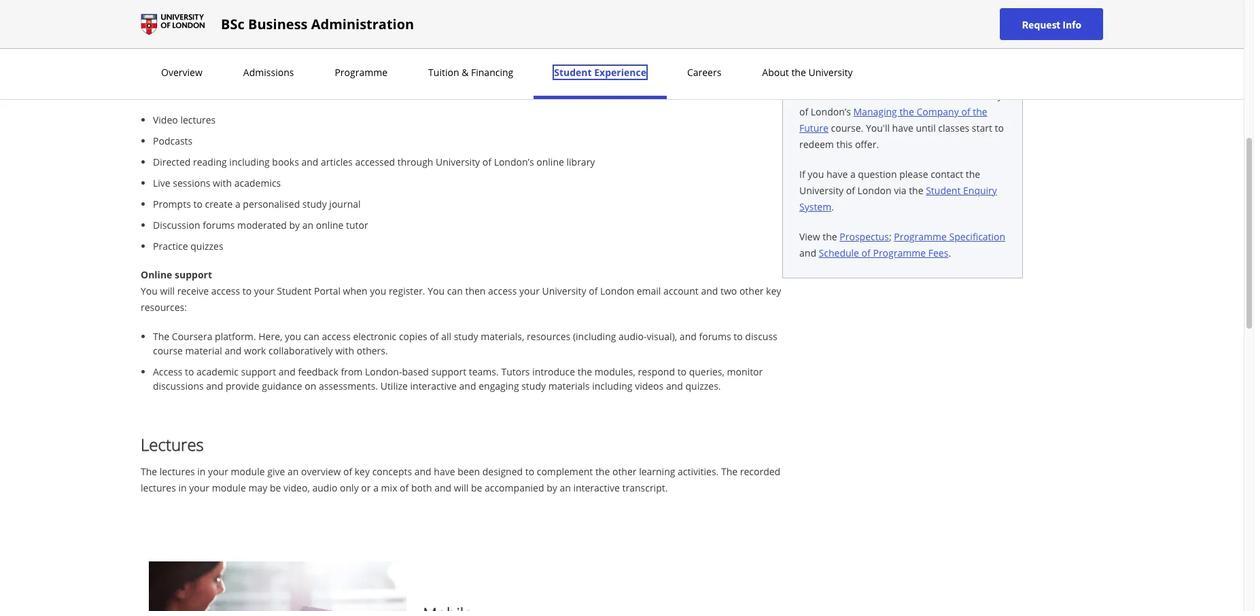 Task type: describe. For each thing, give the bounding box(es) containing it.
(including
[[573, 330, 616, 343]]

course.
[[831, 122, 864, 135]]

sessions
[[173, 177, 210, 190]]

teams.
[[469, 366, 499, 379]]

the left recorded at the bottom right of the page
[[721, 466, 738, 479]]

provide
[[226, 380, 259, 393]]

tuition
[[428, 66, 459, 79]]

0 vertical spatial module
[[231, 466, 265, 479]]

view
[[799, 230, 820, 243]]

the for the lectures in your module give an overview of key concepts and have been designed to complement the other learning activities. the recorded lectures in your module may be video, audio only or a mix of both and will be accompanied by an interactive transcript.
[[141, 466, 157, 479]]

copies
[[399, 330, 427, 343]]

coursera inside the "the coursera platform. here, you can access electronic copies of all study materials, resources (including audio-visual), and forums to discuss course material and work collaboratively with others."
[[172, 330, 212, 343]]

materials,
[[481, 330, 524, 343]]

london's inside list item
[[494, 156, 534, 169]]

podcasts
[[153, 135, 193, 148]]

1 vertical spatial module
[[212, 482, 246, 495]]

portal
[[314, 285, 341, 298]]

of right "range"
[[573, 84, 582, 97]]

online support you will receive access to your student portal when you register. you can then access your university of london email account and two other key resources:
[[141, 269, 781, 314]]

can inside online support you will receive access to your student portal when you register. you can then access your university of london email account and two other key resources:
[[447, 285, 463, 298]]

2 vertical spatial online
[[316, 219, 344, 232]]

please
[[900, 168, 928, 181]]

through inside list item
[[398, 156, 433, 169]]

student enquiry system link
[[799, 184, 997, 213]]

all
[[141, 84, 152, 97]]

of inside online support you will receive access to your student portal when you register. you can then access your university of london email account and two other key resources:
[[589, 285, 598, 298]]

video
[[153, 114, 178, 126]]

work
[[244, 345, 266, 358]]

here,
[[258, 330, 282, 343]]

student inside student enquiry system
[[926, 184, 961, 197]]

university inside submit you application for the octboer 2023 cohort to unlock free access to the university of london's
[[958, 89, 1002, 102]]

discussion
[[153, 219, 200, 232]]

request info
[[1022, 17, 1082, 31]]

to inside the "the coursera platform. here, you can access electronic copies of all study materials, resources (including audio-visual), and forums to discuss course material and work collaboratively with others."
[[734, 330, 743, 343]]

prompts
[[153, 198, 191, 211]]

respond
[[638, 366, 675, 379]]

for inside applications for april 2024 will open in december
[[856, 27, 869, 39]]

1 horizontal spatial experience
[[594, 66, 646, 79]]

monitor
[[727, 366, 763, 379]]

complement
[[537, 466, 593, 479]]

access right then
[[488, 285, 517, 298]]

your up resources on the left bottom
[[519, 285, 540, 298]]

can inside the "the coursera platform. here, you can access electronic copies of all study materials, resources (including audio-visual), and forums to discuss course material and work collaboratively with others."
[[304, 330, 319, 343]]

collaboratively
[[269, 345, 333, 358]]

1 horizontal spatial coursera
[[426, 84, 467, 97]]

and right both
[[434, 482, 451, 495]]

about the university
[[762, 66, 853, 79]]

platform
[[469, 84, 508, 97]]

the inside access to academic support and feedback from london-based support teams. tutors introduce the modules, respond to queries, monitor discussions and provide guidance on assessments. utilize interactive and engaging study materials including videos and quizzes.
[[578, 366, 592, 379]]

contact
[[931, 168, 963, 181]]

1 horizontal spatial support
[[241, 366, 276, 379]]

practice quizzes
[[153, 240, 223, 253]]

financing
[[471, 66, 513, 79]]

you inside online support you will receive access to your student portal when you register. you can then access your university of london email account and two other key resources:
[[370, 285, 386, 298]]

managing the company of the future
[[799, 105, 988, 135]]

academics
[[234, 177, 281, 190]]

to inside course. you'll have until classes start to redeem this offer.
[[995, 122, 1004, 135]]

0 vertical spatial .
[[832, 201, 834, 213]]

and up guidance
[[279, 366, 296, 379]]

forums inside list item
[[203, 219, 235, 232]]

future
[[799, 122, 829, 135]]

of inside the "the coursera platform. here, you can access electronic copies of all study materials, resources (including audio-visual), and forums to discuss course material and work collaboratively with others."
[[430, 330, 439, 343]]

support inside online support you will receive access to your student portal when you register. you can then access your university of london email account and two other key resources:
[[175, 269, 212, 281]]

live
[[153, 177, 170, 190]]

podcasts list item
[[153, 134, 782, 148]]

create
[[205, 198, 233, 211]]

including:
[[626, 84, 669, 97]]

open
[[936, 27, 959, 39]]

discussions
[[153, 380, 204, 393]]

and down respond
[[666, 380, 683, 393]]

student enquiry system
[[799, 184, 997, 213]]

access
[[153, 366, 182, 379]]

of inside submit you application for the octboer 2023 cohort to unlock free access to the university of london's
[[799, 105, 808, 118]]

other inside online support you will receive access to your student portal when you register. you can then access your university of london email account and two other key resources:
[[740, 285, 764, 298]]

directed reading including books and articles accessed through university of london's online library list item
[[153, 155, 782, 169]]

schedule of programme fees link
[[819, 247, 949, 260]]

from
[[341, 366, 363, 379]]

your left give
[[208, 466, 228, 479]]

prospectus link
[[840, 230, 889, 243]]

via
[[894, 184, 907, 197]]

study materials
[[141, 54, 216, 67]]

for inside submit you application for the octboer 2023 cohort to unlock free access to the university of london's
[[904, 73, 917, 86]]

bsc business administration
[[221, 15, 414, 33]]

0 vertical spatial programme
[[335, 66, 388, 79]]

in inside applications for april 2024 will open in december
[[961, 27, 969, 39]]

then
[[465, 285, 486, 298]]

list containing the coursera platform. here, you can access electronic copies of all study materials, resources (including audio-visual), and forums to discuss course material and work collaboratively with others.
[[146, 330, 782, 394]]

student up "range"
[[554, 66, 592, 79]]

;
[[889, 230, 892, 243]]

of up only
[[343, 466, 352, 479]]

learning inside 'the lectures in your module give an overview of key concepts and have been designed to complement the other learning activities. the recorded lectures in your module may be video, audio only or a mix of both and will be accompanied by an interactive transcript.'
[[639, 466, 675, 479]]

moderated
[[237, 219, 287, 232]]

administration
[[311, 15, 414, 33]]

recorded
[[740, 466, 781, 479]]

engaging
[[479, 380, 519, 393]]

books
[[272, 156, 299, 169]]

and inside online support you will receive access to your student portal when you register. you can then access your university of london email account and two other key resources:
[[701, 285, 718, 298]]

quizzes
[[191, 240, 223, 253]]

1 vertical spatial an
[[288, 466, 299, 479]]

live sessions with academics list item
[[153, 176, 782, 190]]

tuition & financing
[[428, 66, 513, 79]]

this
[[837, 138, 853, 151]]

managing the company of the future link
[[799, 105, 988, 135]]

submit
[[799, 73, 831, 86]]

programme specification link
[[894, 230, 1006, 243]]

electronic
[[353, 330, 397, 343]]

account
[[664, 285, 699, 298]]

a inside the if you have a question please contact the university of london via the
[[850, 168, 856, 181]]

with inside the "the coursera platform. here, you can access electronic copies of all study materials, resources (including audio-visual), and forums to discuss course material and work collaboratively with others."
[[335, 345, 354, 358]]

1 you from the left
[[141, 285, 158, 298]]

student inside online support you will receive access to your student portal when you register. you can then access your university of london email account and two other key resources:
[[277, 285, 312, 298]]

access inside the "the coursera platform. here, you can access electronic copies of all study materials, resources (including audio-visual), and forums to discuss course material and work collaboratively with others."
[[322, 330, 351, 343]]

live sessions with academics
[[153, 177, 281, 190]]

0 horizontal spatial learning
[[154, 84, 190, 97]]

study inside prompts to create a personalised study journal list item
[[302, 198, 327, 211]]

academic
[[197, 366, 239, 379]]

have inside 'the lectures in your module give an overview of key concepts and have been designed to complement the other learning activities. the recorded lectures in your module may be video, audio only or a mix of both and will be accompanied by an interactive transcript.'
[[434, 466, 455, 479]]

videos
[[635, 380, 664, 393]]

articles
[[321, 156, 353, 169]]

to up company
[[930, 89, 939, 102]]

assessments.
[[319, 380, 378, 393]]

you inside the if you have a question please contact the university of london via the
[[808, 168, 824, 181]]

tutors
[[501, 366, 530, 379]]

1 vertical spatial online
[[537, 156, 564, 169]]

study
[[141, 54, 168, 67]]

the inside view the prospectus ; programme specification and schedule of programme fees .
[[823, 230, 837, 243]]

2 vertical spatial programme
[[873, 247, 926, 260]]

applications for april 2024 will open in december
[[799, 27, 969, 56]]

london inside the if you have a question please contact the university of london via the
[[858, 184, 892, 197]]

and down platform.
[[225, 345, 242, 358]]

1 vertical spatial programme
[[894, 230, 947, 243]]

discussion forums moderated by an online tutor
[[153, 219, 368, 232]]

interactive inside 'the lectures in your module give an overview of key concepts and have been designed to complement the other learning activities. the recorded lectures in your module may be video, audio only or a mix of both and will be accompanied by an interactive transcript.'
[[573, 482, 620, 495]]

prospectus
[[840, 230, 889, 243]]

1 vertical spatial in
[[197, 466, 206, 479]]

schedule
[[819, 247, 859, 260]]

london's inside submit you application for the octboer 2023 cohort to unlock free access to the university of london's
[[811, 105, 851, 118]]

a right using
[[537, 84, 542, 97]]

info
[[1063, 17, 1082, 31]]

. inside view the prospectus ; programme specification and schedule of programme fees .
[[949, 247, 951, 260]]

business
[[248, 15, 308, 33]]

queries,
[[689, 366, 725, 379]]

system
[[799, 201, 832, 213]]

0 vertical spatial experience
[[231, 7, 350, 38]]

2 you from the left
[[428, 285, 445, 298]]

submit you application for the octboer 2023 cohort to unlock free access to the university of london's
[[799, 73, 1002, 118]]

university inside the if you have a question please contact the university of london via the
[[799, 184, 844, 197]]

and down overview link
[[193, 84, 210, 97]]

when
[[343, 285, 367, 298]]

tuition & financing link
[[424, 66, 517, 79]]

applications
[[799, 27, 854, 39]]

access inside submit you application for the octboer 2023 cohort to unlock free access to the university of london's
[[898, 89, 927, 102]]

if you have a question please contact the university of london via the
[[799, 168, 980, 197]]



Task type: vqa. For each thing, say whether or not it's contained in the screenshot.
please
yes



Task type: locate. For each thing, give the bounding box(es) containing it.
the inside 'the lectures in your module give an overview of key concepts and have been designed to complement the other learning activities. the recorded lectures in your module may be video, audio only or a mix of both and will be accompanied by an interactive transcript.'
[[595, 466, 610, 479]]

1 horizontal spatial key
[[766, 285, 781, 298]]

the for the coursera platform. here, you can access electronic copies of all study materials, resources (including audio-visual), and forums to discuss course material and work collaboratively with others.
[[153, 330, 169, 343]]

programme
[[335, 66, 388, 79], [894, 230, 947, 243], [873, 247, 926, 260]]

support down work
[[241, 366, 276, 379]]

and inside directed reading including books and articles accessed through university of london's online library list item
[[301, 156, 318, 169]]

0 horizontal spatial including
[[229, 156, 270, 169]]

you down online
[[141, 285, 158, 298]]

online
[[141, 269, 172, 281]]

0 vertical spatial list
[[146, 113, 782, 254]]

0 vertical spatial lectures
[[180, 114, 216, 126]]

bsc
[[221, 15, 245, 33]]

introduce
[[532, 366, 575, 379]]

london inside online support you will receive access to your student portal when you register. you can then access your university of london email account and two other key resources:
[[600, 285, 634, 298]]

tutor
[[346, 219, 368, 232]]

1 vertical spatial key
[[355, 466, 370, 479]]

0 vertical spatial london
[[858, 184, 892, 197]]

interactive down complement
[[573, 482, 620, 495]]

1 vertical spatial by
[[547, 482, 557, 495]]

by down personalised
[[289, 219, 300, 232]]

1 horizontal spatial be
[[284, 84, 295, 97]]

student
[[141, 7, 225, 38], [554, 66, 592, 79], [926, 184, 961, 197], [277, 285, 312, 298]]

coursera up "material"
[[172, 330, 212, 343]]

request info button
[[1000, 8, 1103, 40]]

module up may
[[231, 466, 265, 479]]

1 list from the top
[[146, 113, 782, 254]]

key inside 'the lectures in your module give an overview of key concepts and have been designed to complement the other learning activities. the recorded lectures in your module may be video, audio only or a mix of both and will be accompanied by an interactive transcript.'
[[355, 466, 370, 479]]

0 vertical spatial in
[[961, 27, 969, 39]]

0 vertical spatial have
[[892, 122, 914, 135]]

study inside access to academic support and feedback from london-based support teams. tutors introduce the modules, respond to queries, monitor discussions and provide guidance on assessments. utilize interactive and engaging study materials including videos and quizzes.
[[522, 380, 546, 393]]

2 vertical spatial lectures
[[141, 482, 176, 495]]

lectures for video
[[180, 114, 216, 126]]

offer.
[[855, 138, 879, 151]]

2 list from the top
[[146, 330, 782, 394]]

quizzes.
[[686, 380, 721, 393]]

0 vertical spatial coursera
[[426, 84, 467, 97]]

0 horizontal spatial interactive
[[410, 380, 457, 393]]

methods
[[584, 84, 624, 97]]

student experience up admissions link
[[141, 7, 350, 38]]

1 vertical spatial student experience
[[554, 66, 646, 79]]

have left "been"
[[434, 466, 455, 479]]

enquiry
[[963, 184, 997, 197]]

the inside the "the coursera platform. here, you can access electronic copies of all study materials, resources (including audio-visual), and forums to discuss course material and work collaboratively with others."
[[153, 330, 169, 343]]

and inside view the prospectus ; programme specification and schedule of programme fees .
[[799, 247, 816, 260]]

visual),
[[647, 330, 677, 343]]

1 horizontal spatial london
[[858, 184, 892, 197]]

including inside access to academic support and feedback from london-based support teams. tutors introduce the modules, respond to queries, monitor discussions and provide guidance on assessments. utilize interactive and engaging study materials including videos and quizzes.
[[592, 380, 633, 393]]

module left may
[[212, 482, 246, 495]]

including up academics
[[229, 156, 270, 169]]

of up classes
[[962, 105, 970, 118]]

0 vertical spatial student experience
[[141, 7, 350, 38]]

you'll
[[866, 122, 890, 135]]

1 horizontal spatial including
[[592, 380, 633, 393]]

learning down overview link
[[154, 84, 190, 97]]

2 horizontal spatial in
[[961, 27, 969, 39]]

study right all
[[454, 330, 478, 343]]

of down cohort
[[799, 105, 808, 118]]

university down podcasts list item
[[436, 156, 480, 169]]

1 horizontal spatial for
[[904, 73, 917, 86]]

0 horizontal spatial in
[[178, 482, 187, 495]]

your up here,
[[254, 285, 274, 298]]

other up transcript.
[[612, 466, 637, 479]]

you right when at the left top
[[370, 285, 386, 298]]

december
[[799, 43, 846, 56]]

university up system at the right of page
[[799, 184, 844, 197]]

a inside prompts to create a personalised study journal list item
[[235, 198, 240, 211]]

0 vertical spatial an
[[302, 219, 314, 232]]

list containing video lectures
[[146, 113, 782, 254]]

through down programme link
[[371, 84, 407, 97]]

an up video,
[[288, 466, 299, 479]]

0 horizontal spatial coursera
[[172, 330, 212, 343]]

access right receive
[[211, 285, 240, 298]]

and left two
[[701, 285, 718, 298]]

will down admissions
[[267, 84, 281, 97]]

have left the 'until'
[[892, 122, 914, 135]]

library
[[567, 156, 595, 169]]

modules,
[[595, 366, 636, 379]]

0 horizontal spatial for
[[856, 27, 869, 39]]

you inside the "the coursera platform. here, you can access electronic copies of all study materials, resources (including audio-visual), and forums to discuss course material and work collaboratively with others."
[[285, 330, 301, 343]]

material
[[185, 345, 222, 358]]

programme up fees
[[894, 230, 947, 243]]

key right two
[[766, 285, 781, 298]]

of down prospectus at the right top
[[862, 247, 871, 260]]

you inside submit you application for the octboer 2023 cohort to unlock free access to the university of london's
[[833, 73, 850, 86]]

access to academic support and feedback from london-based support teams. tutors introduce the modules, respond to queries, monitor discussions and provide guidance on assessments. utilize interactive and engaging study materials including videos and quizzes. list item
[[153, 365, 782, 394]]

have inside the if you have a question please contact the university of london via the
[[827, 168, 848, 181]]

can left then
[[447, 285, 463, 298]]

1 vertical spatial .
[[949, 247, 951, 260]]

0 vertical spatial by
[[289, 219, 300, 232]]

to up platform.
[[243, 285, 252, 298]]

video,
[[283, 482, 310, 495]]

study down the tutors
[[522, 380, 546, 393]]

can up collaboratively
[[304, 330, 319, 343]]

0 vertical spatial can
[[447, 285, 463, 298]]

study
[[302, 198, 327, 211], [454, 330, 478, 343], [522, 380, 546, 393]]

utilize
[[380, 380, 408, 393]]

course
[[153, 345, 183, 358]]

including down modules,
[[592, 380, 633, 393]]

by down complement
[[547, 482, 557, 495]]

with inside list item
[[213, 177, 232, 190]]

of left all
[[430, 330, 439, 343]]

be down "been"
[[471, 482, 482, 495]]

programme up delivered
[[335, 66, 388, 79]]

0 horizontal spatial study
[[302, 198, 327, 211]]

of down podcasts list item
[[483, 156, 492, 169]]

will down "been"
[[454, 482, 469, 495]]

until
[[916, 122, 936, 135]]

discussion forums moderated by an online tutor list item
[[153, 218, 782, 232]]

0 horizontal spatial student experience
[[141, 7, 350, 38]]

0 vertical spatial learning
[[154, 84, 190, 97]]

a right create on the left top of page
[[235, 198, 240, 211]]

0 horizontal spatial can
[[304, 330, 319, 343]]

your down the lectures
[[189, 482, 209, 495]]

student experience up methods
[[554, 66, 646, 79]]

1 vertical spatial forums
[[699, 330, 731, 343]]

and up both
[[414, 466, 431, 479]]

0 vertical spatial other
[[740, 285, 764, 298]]

give
[[267, 466, 285, 479]]

coursera
[[426, 84, 467, 97], [172, 330, 212, 343]]

with up create on the left top of page
[[213, 177, 232, 190]]

practice
[[153, 240, 188, 253]]

1 horizontal spatial an
[[302, 219, 314, 232]]

forums up 'queries,'
[[699, 330, 731, 343]]

of right mix
[[400, 482, 409, 495]]

online down journal
[[316, 219, 344, 232]]

0 horizontal spatial materials
[[170, 54, 216, 67]]

you
[[833, 73, 850, 86], [808, 168, 824, 181], [370, 285, 386, 298], [285, 330, 301, 343]]

1 horizontal spatial you
[[428, 285, 445, 298]]

email
[[637, 285, 661, 298]]

forums down create on the left top of page
[[203, 219, 235, 232]]

if
[[799, 168, 805, 181]]

0 horizontal spatial support
[[175, 269, 212, 281]]

lectures inside list item
[[180, 114, 216, 126]]

forums
[[203, 219, 235, 232], [699, 330, 731, 343]]

guidance
[[262, 380, 302, 393]]

and down teams.
[[459, 380, 476, 393]]

list
[[146, 113, 782, 254], [146, 330, 782, 394]]

and down view
[[799, 247, 816, 260]]

your
[[254, 285, 274, 298], [519, 285, 540, 298], [208, 466, 228, 479], [189, 482, 209, 495]]

a left question
[[850, 168, 856, 181]]

based
[[402, 366, 429, 379]]

have for you'll
[[892, 122, 914, 135]]

be down give
[[270, 482, 281, 495]]

of
[[573, 84, 582, 97], [799, 105, 808, 118], [962, 105, 970, 118], [483, 156, 492, 169], [846, 184, 855, 197], [862, 247, 871, 260], [589, 285, 598, 298], [430, 330, 439, 343], [343, 466, 352, 479], [400, 482, 409, 495]]

0 horizontal spatial other
[[612, 466, 637, 479]]

0 vertical spatial online
[[341, 84, 369, 97]]

university down december
[[809, 66, 853, 79]]

practice quizzes list item
[[153, 239, 782, 254]]

lectures for the
[[160, 466, 195, 479]]

0 horizontal spatial with
[[213, 177, 232, 190]]

1 vertical spatial london's
[[494, 156, 534, 169]]

1 horizontal spatial interactive
[[573, 482, 620, 495]]

activities.
[[678, 466, 719, 479]]

other inside 'the lectures in your module give an overview of key concepts and have been designed to complement the other learning activities. the recorded lectures in your module may be video, audio only or a mix of both and will be accompanied by an interactive transcript.'
[[612, 466, 637, 479]]

1 vertical spatial coursera
[[172, 330, 212, 343]]

0 horizontal spatial you
[[141, 285, 158, 298]]

support up receive
[[175, 269, 212, 281]]

2 vertical spatial an
[[560, 482, 571, 495]]

0 vertical spatial london's
[[811, 105, 851, 118]]

you up unlock
[[833, 73, 850, 86]]

2 vertical spatial study
[[522, 380, 546, 393]]

admissions link
[[239, 66, 298, 79]]

1 vertical spatial list
[[146, 330, 782, 394]]

of inside the if you have a question please contact the university of london via the
[[846, 184, 855, 197]]

an right the moderated
[[302, 219, 314, 232]]

1 horizontal spatial materials
[[548, 380, 590, 393]]

about the university link
[[758, 66, 857, 79]]

of inside managing the company of the future
[[962, 105, 970, 118]]

have for you
[[827, 168, 848, 181]]

0 vertical spatial key
[[766, 285, 781, 298]]

careers
[[687, 66, 722, 79]]

including
[[229, 156, 270, 169], [592, 380, 633, 393]]

&
[[462, 66, 469, 79]]

2 vertical spatial in
[[178, 482, 187, 495]]

study left journal
[[302, 198, 327, 211]]

key inside online support you will receive access to your student portal when you register. you can then access your university of london email account and two other key resources:
[[766, 285, 781, 298]]

a
[[537, 84, 542, 97], [850, 168, 856, 181], [235, 198, 240, 211], [373, 482, 379, 495]]

to up accompanied
[[525, 466, 534, 479]]

1 vertical spatial including
[[592, 380, 633, 393]]

prompts to create a personalised study journal list item
[[153, 197, 782, 211]]

student experience
[[141, 7, 350, 38], [554, 66, 646, 79]]

the coursera platform. here, you can access electronic copies of all study materials, resources (including audio-visual), and forums to discuss course material and work collaboratively with others. list item
[[153, 330, 782, 358]]

materials down introduce
[[548, 380, 590, 393]]

0 horizontal spatial forums
[[203, 219, 235, 232]]

a inside 'the lectures in your module give an overview of key concepts and have been designed to complement the other learning activities. the recorded lectures in your module may be video, audio only or a mix of both and will be accompanied by an interactive transcript.'
[[373, 482, 379, 495]]

london's down podcasts list item
[[494, 156, 534, 169]]

only
[[340, 482, 359, 495]]

of inside list item
[[483, 156, 492, 169]]

0 vertical spatial materials
[[170, 54, 216, 67]]

to left discuss
[[734, 330, 743, 343]]

2 horizontal spatial be
[[471, 482, 482, 495]]

a right or
[[373, 482, 379, 495]]

will inside applications for april 2024 will open in december
[[919, 27, 933, 39]]

0 horizontal spatial by
[[289, 219, 300, 232]]

with up from
[[335, 345, 354, 358]]

london left email
[[600, 285, 634, 298]]

request
[[1022, 17, 1061, 31]]

overview
[[161, 66, 202, 79]]

student left portal
[[277, 285, 312, 298]]

overview
[[301, 466, 341, 479]]

1 horizontal spatial in
[[197, 466, 206, 479]]

0 horizontal spatial be
[[270, 482, 281, 495]]

university down 2023
[[958, 89, 1002, 102]]

2 vertical spatial have
[[434, 466, 455, 479]]

the
[[153, 330, 169, 343], [141, 466, 157, 479], [721, 466, 738, 479]]

0 vertical spatial forums
[[203, 219, 235, 232]]

about
[[762, 66, 789, 79]]

for right application
[[904, 73, 917, 86]]

0 horizontal spatial have
[[434, 466, 455, 479]]

1 vertical spatial for
[[904, 73, 917, 86]]

to inside 'the lectures in your module give an overview of key concepts and have been designed to complement the other learning activities. the recorded lectures in your module may be video, audio only or a mix of both and will be accompanied by an interactive transcript.'
[[525, 466, 534, 479]]

with
[[213, 177, 232, 190], [335, 345, 354, 358]]

0 horizontal spatial experience
[[231, 7, 350, 38]]

online left library
[[537, 156, 564, 169]]

have
[[892, 122, 914, 135], [827, 168, 848, 181], [434, 466, 455, 479]]

2 horizontal spatial have
[[892, 122, 914, 135]]

and right visual),
[[680, 330, 697, 343]]

have inside course. you'll have until classes start to redeem this offer.
[[892, 122, 914, 135]]

0 horizontal spatial london's
[[494, 156, 534, 169]]

you right if
[[808, 168, 824, 181]]

by inside "discussion forums moderated by an online tutor" list item
[[289, 219, 300, 232]]

coursera down tuition
[[426, 84, 467, 97]]

university inside online support you will receive access to your student portal when you register. you can then access your university of london email account and two other key resources:
[[542, 285, 586, 298]]

0 vertical spatial study
[[302, 198, 327, 211]]

0 horizontal spatial london
[[600, 285, 634, 298]]

discuss
[[745, 330, 778, 343]]

experience up admissions
[[231, 7, 350, 38]]

to left create on the left top of page
[[193, 198, 202, 211]]

1 vertical spatial materials
[[548, 380, 590, 393]]

and down academic
[[206, 380, 223, 393]]

student down contact on the right top of page
[[926, 184, 961, 197]]

0 vertical spatial through
[[371, 84, 407, 97]]

classes
[[938, 122, 970, 135]]

an inside list item
[[302, 219, 314, 232]]

1 horizontal spatial student experience
[[554, 66, 646, 79]]

accessed
[[355, 156, 395, 169]]

1 horizontal spatial by
[[547, 482, 557, 495]]

student experience link
[[550, 66, 651, 79]]

range
[[545, 84, 570, 97]]

1 horizontal spatial forums
[[699, 330, 731, 343]]

1 vertical spatial london
[[600, 285, 634, 298]]

lectures
[[180, 114, 216, 126], [160, 466, 195, 479], [141, 482, 176, 495]]

1 vertical spatial learning
[[639, 466, 675, 479]]

1 horizontal spatial other
[[740, 285, 764, 298]]

materials inside access to academic support and feedback from london-based support teams. tutors introduce the modules, respond to queries, monitor discussions and provide guidance on assessments. utilize interactive and engaging study materials including videos and quizzes.
[[548, 380, 590, 393]]

1 horizontal spatial learning
[[639, 466, 675, 479]]

materials
[[170, 54, 216, 67], [548, 380, 590, 393]]

interactive
[[410, 380, 457, 393], [573, 482, 620, 495]]

learning up transcript.
[[639, 466, 675, 479]]

designed
[[482, 466, 523, 479]]

1 horizontal spatial can
[[447, 285, 463, 298]]

1 vertical spatial lectures
[[160, 466, 195, 479]]

video lectures list item
[[153, 113, 782, 127]]

1 vertical spatial can
[[304, 330, 319, 343]]

to inside online support you will receive access to your student portal when you register. you can then access your university of london email account and two other key resources:
[[243, 285, 252, 298]]

audio-
[[619, 330, 647, 343]]

university inside list item
[[436, 156, 480, 169]]

audio
[[312, 482, 337, 495]]

university up resources on the left bottom
[[542, 285, 586, 298]]

.
[[832, 201, 834, 213], [949, 247, 951, 260]]

access right free on the right top of page
[[898, 89, 927, 102]]

1 vertical spatial interactive
[[573, 482, 620, 495]]

to right start
[[995, 122, 1004, 135]]

reading
[[193, 156, 227, 169]]

to right cohort
[[831, 89, 840, 102]]

to
[[831, 89, 840, 102], [930, 89, 939, 102], [995, 122, 1004, 135], [193, 198, 202, 211], [243, 285, 252, 298], [734, 330, 743, 343], [185, 366, 194, 379], [678, 366, 687, 379], [525, 466, 534, 479]]

interactive inside access to academic support and feedback from london-based support teams. tutors introduce the modules, respond to queries, monitor discussions and provide guidance on assessments. utilize interactive and engaging study materials including videos and quizzes.
[[410, 380, 457, 393]]

student up study materials
[[141, 7, 225, 38]]

1 vertical spatial experience
[[594, 66, 646, 79]]

learning
[[154, 84, 190, 97], [639, 466, 675, 479]]

0 horizontal spatial an
[[288, 466, 299, 479]]

access up collaboratively
[[322, 330, 351, 343]]

all learning and assessment will be delivered online through the coursera platform using a range of methods including:
[[141, 84, 669, 97]]

journal
[[329, 198, 361, 211]]

university of london image
[[141, 13, 205, 35]]

of inside view the prospectus ; programme specification and schedule of programme fees .
[[862, 247, 871, 260]]

0 horizontal spatial key
[[355, 466, 370, 479]]

will inside 'the lectures in your module give an overview of key concepts and have been designed to complement the other learning activities. the recorded lectures in your module may be video, audio only or a mix of both and will be accompanied by an interactive transcript.'
[[454, 482, 469, 495]]

1 horizontal spatial with
[[335, 345, 354, 358]]

by inside 'the lectures in your module give an overview of key concepts and have been designed to complement the other learning activities. the recorded lectures in your module may be video, audio only or a mix of both and will be accompanied by an interactive transcript.'
[[547, 482, 557, 495]]

will inside online support you will receive access to your student portal when you register. you can then access your university of london email account and two other key resources:
[[160, 285, 175, 298]]

will up the resources:
[[160, 285, 175, 298]]

2 horizontal spatial support
[[431, 366, 466, 379]]

the up course
[[153, 330, 169, 343]]

study inside the "the coursera platform. here, you can access electronic copies of all study materials, resources (including audio-visual), and forums to discuss course material and work collaboratively with others."
[[454, 330, 478, 343]]

on
[[305, 380, 316, 393]]

to left 'queries,'
[[678, 366, 687, 379]]

you up collaboratively
[[285, 330, 301, 343]]

0 vertical spatial for
[[856, 27, 869, 39]]

london's up course.
[[811, 105, 851, 118]]

two
[[721, 285, 737, 298]]

you
[[141, 285, 158, 298], [428, 285, 445, 298]]

0 vertical spatial including
[[229, 156, 270, 169]]

personalised
[[243, 198, 300, 211]]

1 vertical spatial with
[[335, 345, 354, 358]]

directed reading including books and articles accessed through university of london's online library
[[153, 156, 595, 169]]

be down admissions
[[284, 84, 295, 97]]

accompanied
[[485, 482, 544, 495]]

forums inside the "the coursera platform. here, you can access electronic copies of all study materials, resources (including audio-visual), and forums to discuss course material and work collaboratively with others."
[[699, 330, 731, 343]]

2023
[[975, 73, 996, 86]]

specification
[[949, 230, 1006, 243]]

1 vertical spatial through
[[398, 156, 433, 169]]

london
[[858, 184, 892, 197], [600, 285, 634, 298]]

to up discussions
[[185, 366, 194, 379]]



